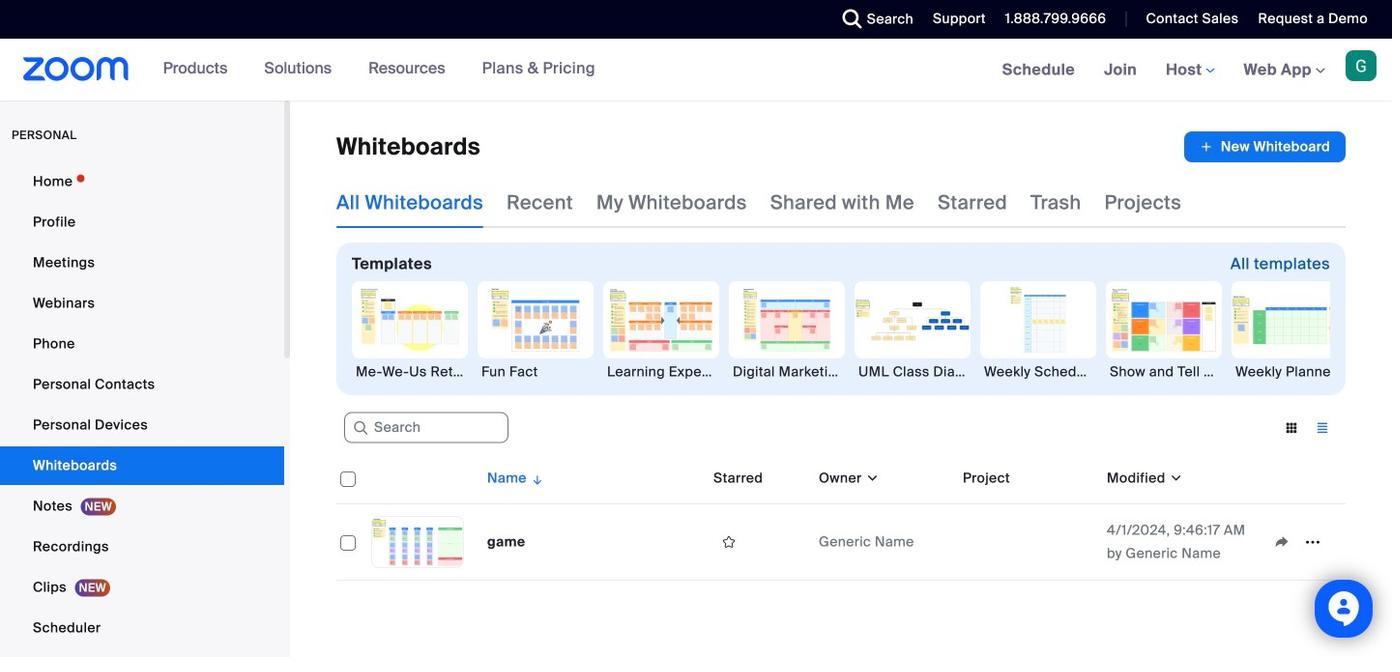 Task type: locate. For each thing, give the bounding box(es) containing it.
grid mode, not selected image
[[1277, 420, 1308, 437]]

cell
[[956, 539, 1100, 547]]

more options for game image
[[1298, 534, 1329, 551]]

learning experience canvas element
[[604, 363, 720, 382]]

fun fact element
[[478, 363, 594, 382]]

zoom logo image
[[23, 57, 129, 81]]

personal menu menu
[[0, 162, 284, 658]]

thumbnail of game image
[[372, 517, 463, 568]]

application
[[1185, 132, 1346, 162], [337, 454, 1346, 581], [1267, 528, 1339, 557]]

meetings navigation
[[988, 39, 1393, 102]]

banner
[[0, 39, 1393, 102]]

game element
[[487, 533, 526, 551]]

share image
[[1267, 534, 1298, 551]]

tabs of all whiteboard page tab list
[[337, 178, 1182, 228]]

arrow down image
[[527, 467, 545, 490]]



Task type: describe. For each thing, give the bounding box(es) containing it.
me-we-us retrospective element
[[352, 363, 468, 382]]

weekly planner element
[[1232, 363, 1348, 382]]

add image
[[1200, 137, 1214, 157]]

weekly schedule element
[[981, 363, 1097, 382]]

click to star the whiteboard game image
[[714, 534, 745, 551]]

product information navigation
[[149, 39, 610, 101]]

Search text field
[[344, 413, 509, 444]]

profile picture image
[[1346, 50, 1377, 81]]

list mode, selected image
[[1308, 420, 1339, 437]]

uml class diagram element
[[855, 363, 971, 382]]

show and tell with a twist element
[[1107, 363, 1223, 382]]

digital marketing canvas element
[[729, 363, 845, 382]]



Task type: vqa. For each thing, say whether or not it's contained in the screenshot.
our
no



